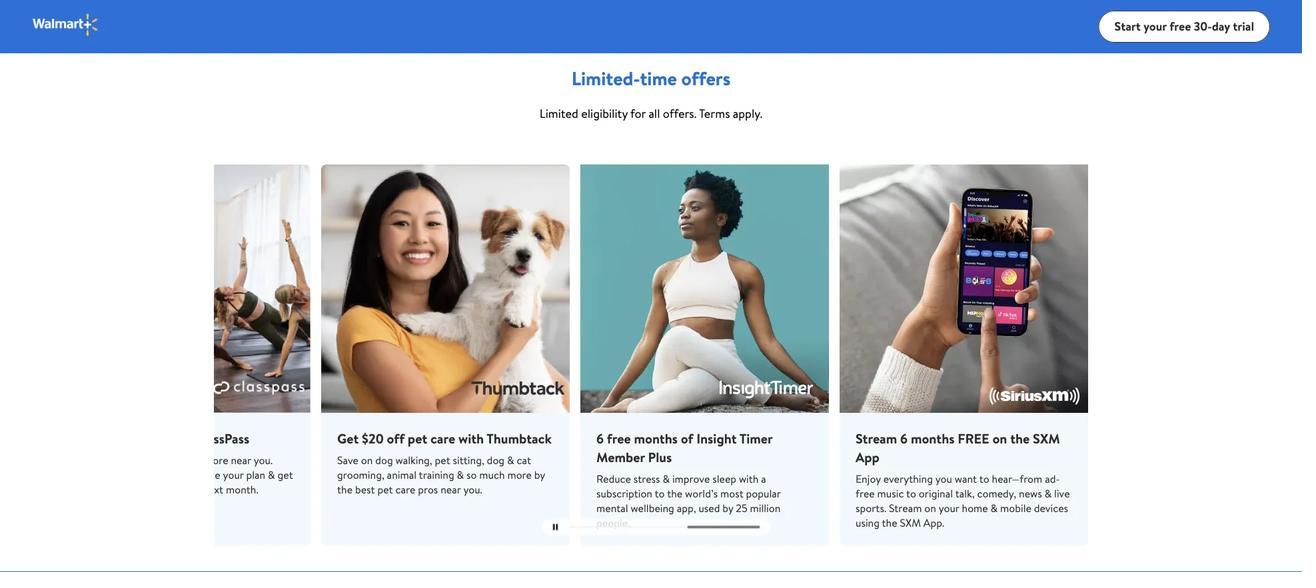 Task type: locate. For each thing, give the bounding box(es) containing it.
2 horizontal spatial pet
[[435, 453, 451, 468]]

pet left sitting,
[[435, 453, 451, 468]]

6
[[597, 429, 604, 448], [901, 429, 908, 448]]

1 months from the left
[[634, 429, 678, 448]]

off
[[387, 429, 405, 448]]

original
[[919, 486, 954, 501]]

by left 25
[[723, 501, 734, 516]]

you. left get
[[254, 453, 273, 468]]

million
[[751, 501, 781, 516]]

news
[[1020, 486, 1043, 501]]

free right 1
[[111, 429, 135, 448]]

sleep
[[713, 472, 737, 486]]

get
[[78, 429, 100, 448], [337, 429, 359, 448]]

the left the best
[[337, 482, 353, 497]]

0 horizontal spatial pet
[[378, 482, 393, 497]]

6 up the reduce
[[597, 429, 604, 448]]

months inside stream 6 months free on the sxm app enjoy everything you want to hear—from ad- free music to original talk, comedy, news & live sports. stream on your home & mobile devices using the sxm app.
[[911, 429, 955, 448]]

&
[[194, 453, 202, 468], [507, 453, 515, 468], [268, 468, 275, 482], [457, 468, 464, 482], [663, 472, 670, 486], [1045, 486, 1052, 501], [991, 501, 998, 516]]

pet right off
[[408, 429, 428, 448]]

0 horizontal spatial more
[[204, 453, 228, 468]]

1 horizontal spatial months
[[911, 429, 955, 448]]

& left get
[[268, 468, 275, 482]]

plus
[[649, 448, 672, 466]]

people.
[[597, 516, 630, 530]]

1 vertical spatial for
[[163, 482, 177, 497]]

your left plan
[[223, 468, 244, 482]]

0 vertical spatial near
[[231, 453, 251, 468]]

2 horizontal spatial to
[[980, 472, 990, 486]]

the
[[1011, 429, 1030, 448], [337, 482, 353, 497], [668, 486, 683, 501], [883, 516, 898, 530]]

care up sitting,
[[431, 429, 456, 448]]

month
[[138, 429, 176, 448]]

already
[[78, 468, 113, 482]]

dog down the $20
[[376, 453, 393, 468]]

stream up enjoy
[[856, 429, 898, 448]]

mobile
[[1001, 501, 1032, 516]]

sxm up ad-
[[1034, 429, 1061, 448]]

for left all
[[631, 105, 646, 122]]

1 dog from the left
[[376, 453, 393, 468]]

you. down sitting,
[[464, 482, 483, 497]]

top-
[[112, 453, 132, 468]]

stream 6 months free on the sxm app enjoy everything you want to hear—from ad- free music to original talk, comedy, news & live sports. stream on your home & mobile devices using the sxm app.
[[856, 429, 1071, 530]]

stream down "everything" on the right bottom of page
[[890, 501, 922, 516]]

25
[[736, 501, 748, 516]]

subscription
[[597, 486, 653, 501]]

0 horizontal spatial with
[[459, 429, 484, 448]]

2 get from the left
[[337, 429, 359, 448]]

with inside 6 free months of insight timer member plus reduce stress & improve sleep with a subscription to the world's most popular mental wellbeing app, used by 25 million people.
[[739, 472, 759, 486]]

1 horizontal spatial near
[[441, 482, 461, 497]]

on right the save
[[361, 453, 373, 468]]

1 horizontal spatial get
[[337, 429, 359, 448]]

6 up "everything" on the right bottom of page
[[901, 429, 908, 448]]

your left home
[[939, 501, 960, 516]]

0 horizontal spatial get
[[78, 429, 100, 448]]

to left app,
[[655, 486, 665, 501]]

on
[[993, 429, 1008, 448], [361, 453, 373, 468], [116, 468, 127, 482], [925, 501, 937, 516]]

by right cat
[[535, 468, 545, 482]]

1 vertical spatial you.
[[464, 482, 483, 497]]

free left 30-
[[1170, 18, 1192, 35]]

dog
[[376, 453, 393, 468], [487, 453, 505, 468]]

near down the classpass on the bottom left of page
[[231, 453, 251, 468]]

you. inside get $20 off pet care with thumbtack save on dog walking, pet sitting, dog & cat grooming, animal training & so much more by the best pet care pros near you.
[[464, 482, 483, 497]]

2 of from the left
[[681, 429, 694, 448]]

get 1 free month of classpass access top-rated studios & more near you. already on classpass? upgrade your plan & get an extra 15 credits for your next month.
[[78, 429, 293, 497]]

0 vertical spatial pet
[[408, 429, 428, 448]]

0 vertical spatial for
[[631, 105, 646, 122]]

1 horizontal spatial to
[[907, 486, 917, 501]]

$20
[[362, 429, 384, 448]]

0 horizontal spatial months
[[634, 429, 678, 448]]

1 vertical spatial with
[[739, 472, 759, 486]]

music
[[878, 486, 904, 501]]

0 horizontal spatial care
[[396, 482, 416, 497]]

6 inside stream 6 months free on the sxm app enjoy everything you want to hear—from ad- free music to original talk, comedy, news & live sports. stream on your home & mobile devices using the sxm app.
[[901, 429, 908, 448]]

with left the a
[[739, 472, 759, 486]]

get for get 1 free month of classpass
[[78, 429, 100, 448]]

2 vertical spatial pet
[[378, 482, 393, 497]]

0 horizontal spatial you.
[[254, 453, 273, 468]]

1 get from the left
[[78, 429, 100, 448]]

your right start
[[1144, 18, 1167, 35]]

pet
[[408, 429, 428, 448], [435, 453, 451, 468], [378, 482, 393, 497]]

for inside get 1 free month of classpass access top-rated studios & more near you. already on classpass? upgrade your plan & get an extra 15 credits for your next month.
[[163, 482, 177, 497]]

care
[[431, 429, 456, 448], [396, 482, 416, 497]]

upgrade
[[181, 468, 221, 482]]

on inside get 1 free month of classpass access top-rated studios & more near you. already on classpass? upgrade your plan & get an extra 15 credits for your next month.
[[116, 468, 127, 482]]

for
[[631, 105, 646, 122], [163, 482, 177, 497]]

1 6 from the left
[[597, 429, 604, 448]]

get inside get $20 off pet care with thumbtack save on dog walking, pet sitting, dog & cat grooming, animal training & so much more by the best pet care pros near you.
[[337, 429, 359, 448]]

0 vertical spatial stream
[[856, 429, 898, 448]]

0 vertical spatial sxm
[[1034, 429, 1061, 448]]

classpass?
[[130, 468, 178, 482]]

1 horizontal spatial sxm
[[1034, 429, 1061, 448]]

sxm left app.
[[901, 516, 922, 530]]

terms
[[700, 105, 730, 122]]

care left pros
[[396, 482, 416, 497]]

of left insight
[[681, 429, 694, 448]]

the left world's
[[668, 486, 683, 501]]

studios
[[159, 453, 192, 468]]

home
[[963, 501, 989, 516]]

months
[[634, 429, 678, 448], [911, 429, 955, 448]]

free up the reduce
[[607, 429, 631, 448]]

to right want
[[980, 472, 990, 486]]

get inside get 1 free month of classpass access top-rated studios & more near you. already on classpass? upgrade your plan & get an extra 15 credits for your next month.
[[78, 429, 100, 448]]

1 horizontal spatial by
[[723, 501, 734, 516]]

get up the save
[[337, 429, 359, 448]]

0 horizontal spatial to
[[655, 486, 665, 501]]

0 vertical spatial you.
[[254, 453, 273, 468]]

0 vertical spatial with
[[459, 429, 484, 448]]

near inside get $20 off pet care with thumbtack save on dog walking, pet sitting, dog & cat grooming, animal training & so much more by the best pet care pros near you.
[[441, 482, 461, 497]]

start your free 30-day trial
[[1115, 18, 1255, 35]]

of
[[179, 429, 192, 448], [681, 429, 694, 448]]

enjoy
[[856, 472, 881, 486]]

mental
[[597, 501, 629, 516]]

0 horizontal spatial for
[[163, 482, 177, 497]]

1 vertical spatial sxm
[[901, 516, 922, 530]]

you. inside get 1 free month of classpass access top-rated studios & more near you. already on classpass? upgrade your plan & get an extra 15 credits for your next month.
[[254, 453, 273, 468]]

months left free
[[911, 429, 955, 448]]

0 horizontal spatial by
[[535, 468, 545, 482]]

get left 1
[[78, 429, 100, 448]]

0 horizontal spatial near
[[231, 453, 251, 468]]

your
[[1144, 18, 1167, 35], [223, 468, 244, 482], [180, 482, 200, 497], [939, 501, 960, 516]]

walking,
[[396, 453, 433, 468]]

dog right sitting,
[[487, 453, 505, 468]]

plan
[[246, 468, 266, 482]]

the inside 6 free months of insight timer member plus reduce stress & improve sleep with a subscription to the world's most popular mental wellbeing app, used by 25 million people.
[[668, 486, 683, 501]]

& right "stress"
[[663, 472, 670, 486]]

1 horizontal spatial more
[[508, 468, 532, 482]]

1 vertical spatial by
[[723, 501, 734, 516]]

pet right the best
[[378, 482, 393, 497]]

insight
[[697, 429, 737, 448]]

months for of
[[634, 429, 678, 448]]

more right 'much' on the left
[[508, 468, 532, 482]]

1 horizontal spatial with
[[739, 472, 759, 486]]

more down the classpass on the bottom left of page
[[204, 453, 228, 468]]

to right music
[[907, 486, 917, 501]]

1 horizontal spatial dog
[[487, 453, 505, 468]]

on inside get $20 off pet care with thumbtack save on dog walking, pet sitting, dog & cat grooming, animal training & so much more by the best pet care pros near you.
[[361, 453, 373, 468]]

stream
[[856, 429, 898, 448], [890, 501, 922, 516]]

live
[[1055, 486, 1071, 501]]

free left music
[[856, 486, 875, 501]]

1 horizontal spatial pet
[[408, 429, 428, 448]]

1 horizontal spatial care
[[431, 429, 456, 448]]

more
[[204, 453, 228, 468], [508, 468, 532, 482]]

on right extra
[[116, 468, 127, 482]]

6 inside 6 free months of insight timer member plus reduce stress & improve sleep with a subscription to the world's most popular mental wellbeing app, used by 25 million people.
[[597, 429, 604, 448]]

2 6 from the left
[[901, 429, 908, 448]]

of up studios
[[179, 429, 192, 448]]

free
[[958, 429, 990, 448]]

eligibility
[[582, 105, 628, 122]]

near
[[231, 453, 251, 468], [441, 482, 461, 497]]

free
[[1170, 18, 1192, 35], [111, 429, 135, 448], [607, 429, 631, 448], [856, 486, 875, 501]]

reduce
[[597, 472, 631, 486]]

0 horizontal spatial sxm
[[901, 516, 922, 530]]

1 of from the left
[[179, 429, 192, 448]]

used
[[699, 501, 720, 516]]

get
[[278, 468, 293, 482]]

2 months from the left
[[911, 429, 955, 448]]

months inside 6 free months of insight timer member plus reduce stress & improve sleep with a subscription to the world's most popular mental wellbeing app, used by 25 million people.
[[634, 429, 678, 448]]

months up "stress"
[[634, 429, 678, 448]]

15
[[118, 482, 127, 497]]

trial
[[1234, 18, 1255, 35]]

timer
[[740, 429, 773, 448]]

to
[[980, 472, 990, 486], [655, 486, 665, 501], [907, 486, 917, 501]]

for right credits
[[163, 482, 177, 497]]

on right free
[[993, 429, 1008, 448]]

with
[[459, 429, 484, 448], [739, 472, 759, 486]]

near right pros
[[441, 482, 461, 497]]

1 horizontal spatial 6
[[901, 429, 908, 448]]

0 vertical spatial by
[[535, 468, 545, 482]]

1 horizontal spatial of
[[681, 429, 694, 448]]

by
[[535, 468, 545, 482], [723, 501, 734, 516]]

1 vertical spatial pet
[[435, 453, 451, 468]]

0 horizontal spatial 6
[[597, 429, 604, 448]]

1 vertical spatial near
[[441, 482, 461, 497]]

1 horizontal spatial you.
[[464, 482, 483, 497]]

0 horizontal spatial of
[[179, 429, 192, 448]]

0 horizontal spatial dog
[[376, 453, 393, 468]]

ad-
[[1046, 472, 1061, 486]]

using
[[856, 516, 880, 530]]

with up sitting,
[[459, 429, 484, 448]]

so
[[467, 468, 477, 482]]



Task type: describe. For each thing, give the bounding box(es) containing it.
wellbeing
[[631, 501, 675, 516]]

pause image
[[553, 525, 558, 531]]

limited eligibility for all offers. terms apply.
[[540, 105, 763, 122]]

on down the you
[[925, 501, 937, 516]]

devices
[[1035, 501, 1069, 516]]

next
[[203, 482, 223, 497]]

1 horizontal spatial for
[[631, 105, 646, 122]]

6 free months of insight timer member plus reduce stress & improve sleep with a subscription to the world's most popular mental wellbeing app, used by 25 million people.
[[597, 429, 781, 530]]

grooming,
[[337, 468, 385, 482]]

time
[[640, 65, 677, 91]]

months for free
[[911, 429, 955, 448]]

& left live
[[1045, 486, 1052, 501]]

& inside 6 free months of insight timer member plus reduce stress & improve sleep with a subscription to the world's most popular mental wellbeing app, used by 25 million people.
[[663, 472, 670, 486]]

cat
[[517, 453, 531, 468]]

& left cat
[[507, 453, 515, 468]]

free inside stream 6 months free on the sxm app enjoy everything you want to hear—from ad- free music to original talk, comedy, news & live sports. stream on your home & mobile devices using the sxm app.
[[856, 486, 875, 501]]

pros
[[418, 482, 438, 497]]

30-
[[1195, 18, 1213, 35]]

improve
[[673, 472, 710, 486]]

carousel controls navigation
[[542, 520, 771, 536]]

more inside get 1 free month of classpass access top-rated studios & more near you. already on classpass? upgrade your plan & get an extra 15 credits for your next month.
[[204, 453, 228, 468]]

an
[[78, 482, 89, 497]]

much
[[480, 468, 505, 482]]

limited
[[540, 105, 579, 122]]

stress
[[634, 472, 661, 486]]

popular
[[747, 486, 781, 501]]

get for get $20 off pet care with thumbtack
[[337, 429, 359, 448]]

app
[[856, 448, 880, 466]]

rated
[[132, 453, 157, 468]]

month.
[[226, 482, 258, 497]]

most
[[721, 486, 744, 501]]

day
[[1213, 18, 1231, 35]]

all
[[649, 105, 661, 122]]

save
[[337, 453, 359, 468]]

animal
[[387, 468, 417, 482]]

walmart+ image
[[32, 13, 99, 37]]

want
[[955, 472, 978, 486]]

free inside get 1 free month of classpass access top-rated studios & more near you. already on classpass? upgrade your plan & get an extra 15 credits for your next month.
[[111, 429, 135, 448]]

by inside 6 free months of insight timer member plus reduce stress & improve sleep with a subscription to the world's most popular mental wellbeing app, used by 25 million people.
[[723, 501, 734, 516]]

sitting,
[[453, 453, 485, 468]]

free inside button
[[1170, 18, 1192, 35]]

1 vertical spatial care
[[396, 482, 416, 497]]

your left the next
[[180, 482, 200, 497]]

near inside get 1 free month of classpass access top-rated studios & more near you. already on classpass? upgrade your plan & get an extra 15 credits for your next month.
[[231, 453, 251, 468]]

classpass
[[195, 429, 250, 448]]

thumbtack
[[487, 429, 552, 448]]

offers
[[682, 65, 731, 91]]

limited-
[[572, 65, 640, 91]]

world's
[[686, 486, 718, 501]]

to inside 6 free months of insight timer member plus reduce stress & improve sleep with a subscription to the world's most popular mental wellbeing app, used by 25 million people.
[[655, 486, 665, 501]]

the right using
[[883, 516, 898, 530]]

app,
[[677, 501, 697, 516]]

free inside 6 free months of insight timer member plus reduce stress & improve sleep with a subscription to the world's most popular mental wellbeing app, used by 25 million people.
[[607, 429, 631, 448]]

the inside get $20 off pet care with thumbtack save on dog walking, pet sitting, dog & cat grooming, animal training & so much more by the best pet care pros near you.
[[337, 482, 353, 497]]

everything
[[884, 472, 933, 486]]

a
[[762, 472, 767, 486]]

talk,
[[956, 486, 975, 501]]

1 vertical spatial stream
[[890, 501, 922, 516]]

extra
[[91, 482, 115, 497]]

of inside get 1 free month of classpass access top-rated studios & more near you. already on classpass? upgrade your plan & get an extra 15 credits for your next month.
[[179, 429, 192, 448]]

& left so
[[457, 468, 464, 482]]

the up hear—from
[[1011, 429, 1030, 448]]

hear—from
[[993, 472, 1043, 486]]

best
[[355, 482, 375, 497]]

with inside get $20 off pet care with thumbtack save on dog walking, pet sitting, dog & cat grooming, animal training & so much more by the best pet care pros near you.
[[459, 429, 484, 448]]

training
[[419, 468, 455, 482]]

app.
[[924, 516, 945, 530]]

more inside get $20 off pet care with thumbtack save on dog walking, pet sitting, dog & cat grooming, animal training & so much more by the best pet care pros near you.
[[508, 468, 532, 482]]

by inside get $20 off pet care with thumbtack save on dog walking, pet sitting, dog & cat grooming, animal training & so much more by the best pet care pros near you.
[[535, 468, 545, 482]]

& right home
[[991, 501, 998, 516]]

sports.
[[856, 501, 887, 516]]

offers.
[[663, 105, 697, 122]]

of inside 6 free months of insight timer member plus reduce stress & improve sleep with a subscription to the world's most popular mental wellbeing app, used by 25 million people.
[[681, 429, 694, 448]]

you
[[936, 472, 953, 486]]

start
[[1115, 18, 1141, 35]]

limited-time offers
[[572, 65, 731, 91]]

get $20 off pet care with thumbtack save on dog walking, pet sitting, dog & cat grooming, animal training & so much more by the best pet care pros near you.
[[337, 429, 552, 497]]

2 dog from the left
[[487, 453, 505, 468]]

apply.
[[733, 105, 763, 122]]

comedy,
[[978, 486, 1017, 501]]

credits
[[130, 482, 161, 497]]

0 vertical spatial care
[[431, 429, 456, 448]]

member
[[597, 448, 645, 466]]

1
[[103, 429, 107, 448]]

& right studios
[[194, 453, 202, 468]]

your inside stream 6 months free on the sxm app enjoy everything you want to hear—from ad- free music to original talk, comedy, news & live sports. stream on your home & mobile devices using the sxm app.
[[939, 501, 960, 516]]

start your free 30-day trial button
[[1099, 11, 1271, 43]]

your inside button
[[1144, 18, 1167, 35]]

access
[[78, 453, 110, 468]]



Task type: vqa. For each thing, say whether or not it's contained in the screenshot.
the "you." inside Get $20 off pet care with Thumbtack Save on dog walking, pet sitting, dog & cat grooming, animal training & so much more by the best pet care pros near you.
yes



